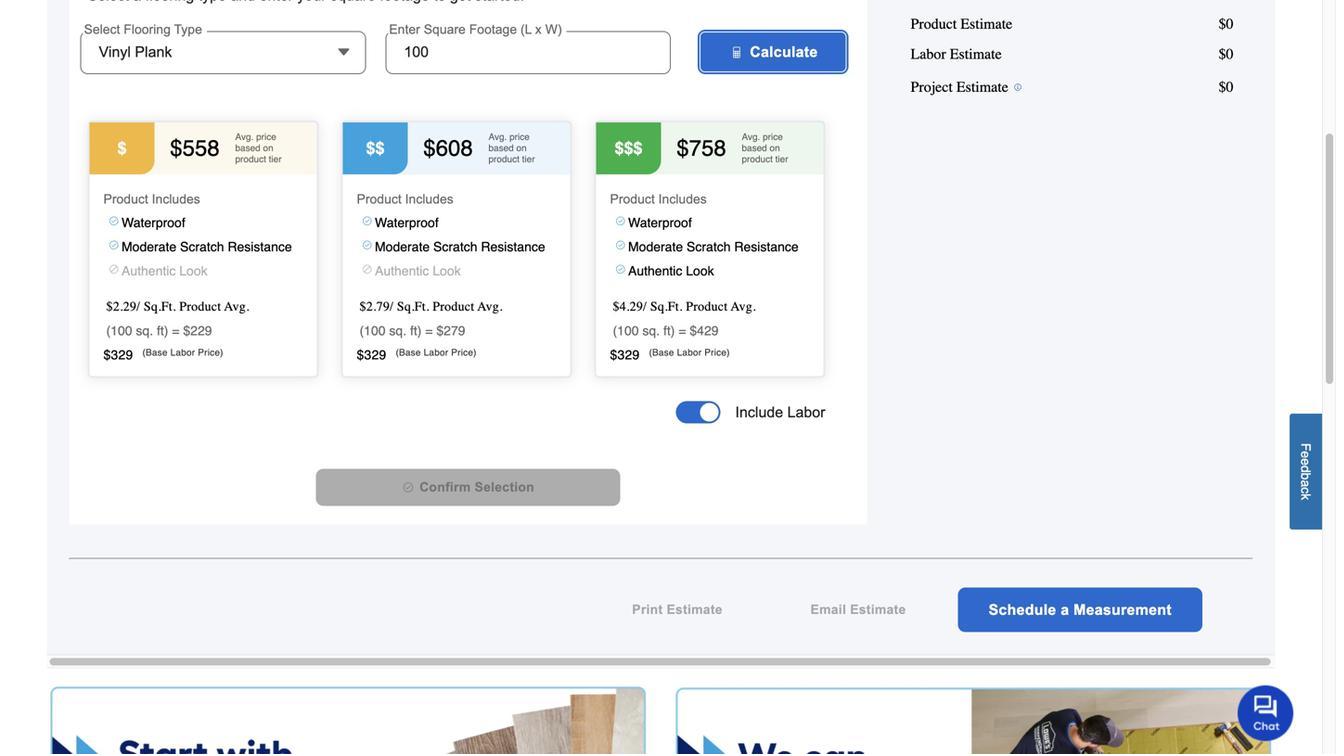 Task type: describe. For each thing, give the bounding box(es) containing it.
price) for $ 758
[[705, 348, 730, 358]]

$329 for $ 558
[[104, 348, 133, 362]]

$ 758
[[677, 136, 727, 161]]

558
[[183, 136, 220, 161]]

product down $$ in the top of the page
[[357, 192, 402, 207]]

1 e from the top
[[1299, 451, 1314, 459]]

calculate button
[[698, 30, 849, 74]]

$329 (base labor price) for $ 608
[[357, 348, 477, 362]]

a inside f e e d b a c k button
[[1299, 480, 1314, 488]]

include
[[736, 404, 784, 421]]

scratch for 758
[[687, 240, 731, 254]]

ft) for $ 558
[[157, 323, 168, 338]]

0 for product estimate
[[1227, 15, 1234, 32]]

b
[[1299, 473, 1314, 480]]

100 for $ 558
[[111, 323, 132, 338]]

estimate for email estimate
[[851, 603, 907, 617]]

product for 758
[[742, 154, 773, 165]]

price) for $ 608
[[451, 348, 477, 358]]

( 100 sq. ft) = $ 429
[[613, 323, 719, 338]]

labor estimate
[[911, 45, 1002, 63]]

selection
[[475, 480, 535, 495]]

sq.ft. for $ 608
[[397, 299, 430, 314]]

sq. for $ 758
[[643, 323, 660, 338]]

chat invite button image
[[1239, 685, 1295, 742]]

429
[[697, 323, 719, 338]]

check circle outlined image up block icon
[[362, 240, 373, 251]]

product up labor estimate
[[911, 15, 958, 32]]

info outlined image
[[1009, 80, 1023, 94]]

moderate scratch resistance for 608
[[375, 240, 546, 254]]

labor right include
[[788, 404, 826, 421]]

a inside schedule a measurement button
[[1061, 602, 1070, 619]]

product estimate
[[911, 15, 1013, 32]]

email estimate button
[[778, 588, 940, 633]]

/ for $ 608
[[390, 299, 394, 314]]

product up 429
[[686, 299, 728, 314]]

avg. price based on product tier for 558
[[235, 132, 282, 165]]

labor for $ 608
[[424, 348, 449, 358]]

triangle down image
[[336, 45, 351, 59]]

measurement
[[1074, 602, 1173, 619]]

tier for $ 758
[[776, 154, 789, 165]]

check circle outlined image down $$$
[[615, 215, 627, 227]]

100 for $ 758
[[618, 323, 639, 338]]

price for 758
[[763, 132, 783, 143]]

= for $ 608
[[426, 323, 433, 338]]

resistance for 758
[[735, 240, 799, 254]]

moderate for $ 608
[[375, 240, 430, 254]]

moderate scratch resistance for 758
[[629, 240, 799, 254]]

based for $ 608
[[489, 143, 514, 154]]

print estimate button
[[597, 588, 759, 633]]

schedule
[[989, 602, 1057, 619]]

authentic for $ 558
[[122, 264, 176, 279]]

calculate
[[750, 44, 818, 60]]

229
[[190, 323, 212, 338]]

block image
[[108, 264, 120, 275]]

project estimate
[[911, 78, 1009, 95]]

print
[[633, 603, 663, 617]]

$ 2.29 / sq.ft. product avg.
[[106, 299, 249, 314]]

$0
[[1220, 45, 1234, 63]]

waterproof for $ 758
[[629, 215, 692, 230]]

look for 608
[[433, 264, 461, 279]]

f e e d b a c k button
[[1291, 414, 1323, 530]]

scratch for 558
[[180, 240, 224, 254]]

k
[[1299, 494, 1314, 501]]

check circle outlined image up block image
[[108, 215, 120, 227]]

sq.ft. for $ 558
[[144, 299, 176, 314]]

includes for $ 758
[[659, 192, 707, 207]]

/ for $ 558
[[137, 299, 140, 314]]

look for 558
[[179, 264, 208, 279]]

includes for $ 558
[[152, 192, 200, 207]]

$$
[[366, 139, 385, 158]]

sq. for $ 558
[[136, 323, 153, 338]]

waterproof for $ 558
[[122, 215, 185, 230]]

resistance for 608
[[481, 240, 546, 254]]

product up 279
[[433, 299, 475, 314]]

product up 229
[[179, 299, 221, 314]]

ft) for $ 758
[[664, 323, 675, 338]]

check circle outlined image left confirm at left bottom
[[402, 481, 415, 494]]

product down $$$
[[610, 192, 655, 207]]

authentic for $ 608
[[375, 264, 429, 279]]

279
[[444, 323, 466, 338]]

$ 0 for project estimate
[[1220, 78, 1234, 95]]

labor for $ 758
[[677, 348, 702, 358]]



Task type: vqa. For each thing, say whether or not it's contained in the screenshot.
2nd FT) from right
yes



Task type: locate. For each thing, give the bounding box(es) containing it.
product for 608
[[489, 154, 520, 165]]

1 horizontal spatial 100
[[364, 323, 386, 338]]

( for $ 608
[[360, 323, 364, 338]]

0 horizontal spatial moderate
[[122, 240, 177, 254]]

1 moderate from the left
[[122, 240, 177, 254]]

0 horizontal spatial waterproof
[[122, 215, 185, 230]]

includes for $ 608
[[405, 192, 454, 207]]

avg. price based on product tier right 608
[[489, 132, 535, 165]]

email estimate
[[811, 603, 907, 617]]

check circle outlined image for waterproof
[[362, 215, 373, 227]]

0 horizontal spatial look
[[179, 264, 208, 279]]

avg. price based on product tier right 758
[[742, 132, 789, 165]]

2 horizontal spatial includes
[[659, 192, 707, 207]]

product
[[911, 15, 958, 32], [104, 192, 148, 207], [357, 192, 402, 207], [610, 192, 655, 207], [179, 299, 221, 314], [433, 299, 475, 314], [686, 299, 728, 314]]

on for 558
[[263, 143, 274, 154]]

$ 0 for product estimate
[[1220, 15, 1234, 32]]

2.29
[[113, 299, 137, 314]]

tier right 758
[[776, 154, 789, 165]]

f
[[1299, 443, 1314, 451]]

( down '$ 4.29 / sq.ft. product avg.'
[[613, 323, 618, 338]]

e up d
[[1299, 451, 1314, 459]]

2 horizontal spatial tier
[[776, 154, 789, 165]]

sq.
[[136, 323, 153, 338], [389, 323, 407, 338], [643, 323, 660, 338]]

1 $329 from the left
[[104, 348, 133, 362]]

ft) down '$ 4.29 / sq.ft. product avg.'
[[664, 323, 675, 338]]

price)
[[198, 348, 223, 358], [451, 348, 477, 358], [705, 348, 730, 358]]

based right 758
[[742, 143, 768, 154]]

1 0 from the top
[[1227, 15, 1234, 32]]

2 scratch from the left
[[434, 240, 478, 254]]

1 sq. from the left
[[136, 323, 153, 338]]

tier for $ 608
[[522, 154, 535, 165]]

1 vertical spatial $ 0
[[1220, 78, 1234, 95]]

authentic look for $ 608
[[375, 264, 461, 279]]

=
[[172, 323, 180, 338], [426, 323, 433, 338], [679, 323, 687, 338]]

sq.ft.
[[144, 299, 176, 314], [397, 299, 430, 314], [651, 299, 683, 314]]

based right 608
[[489, 143, 514, 154]]

2 100 from the left
[[364, 323, 386, 338]]

authentic look up $ 2.79 / sq.ft. product avg.
[[375, 264, 461, 279]]

tier for $ 558
[[269, 154, 282, 165]]

$329 down ( 100 sq. ft) = $ 229
[[104, 348, 133, 362]]

a
[[1299, 480, 1314, 488], [1061, 602, 1070, 619]]

1 horizontal spatial $329 (base labor price)
[[357, 348, 477, 362]]

c
[[1299, 488, 1314, 494]]

product right 608
[[489, 154, 520, 165]]

2 0 from the top
[[1227, 78, 1234, 95]]

$329 (base labor price) down ( 100 sq. ft) = $ 229
[[104, 348, 223, 362]]

avg. price based on product tier for 758
[[742, 132, 789, 165]]

3 scratch from the left
[[687, 240, 731, 254]]

(base down '( 100 sq. ft) = $ 279'
[[396, 348, 421, 358]]

0 horizontal spatial =
[[172, 323, 180, 338]]

product includes down $ 558
[[104, 192, 200, 207]]

moderate for $ 758
[[629, 240, 683, 254]]

avg.
[[235, 132, 254, 143], [489, 132, 507, 143], [742, 132, 761, 143], [224, 299, 249, 314], [478, 299, 503, 314], [731, 299, 756, 314]]

1 horizontal spatial avg. price based on product tier
[[489, 132, 535, 165]]

0 horizontal spatial price)
[[198, 348, 223, 358]]

2 ( from the left
[[360, 323, 364, 338]]

3 sq.ft. from the left
[[651, 299, 683, 314]]

2 moderate from the left
[[375, 240, 430, 254]]

$329 (base labor price)
[[104, 348, 223, 362], [357, 348, 477, 362], [610, 348, 730, 362]]

( down block icon
[[360, 323, 364, 338]]

product up block image
[[104, 192, 148, 207]]

1 vertical spatial 0
[[1227, 78, 1234, 95]]

3 moderate scratch resistance from the left
[[629, 240, 799, 254]]

2 horizontal spatial resistance
[[735, 240, 799, 254]]

moderate scratch resistance
[[122, 240, 292, 254], [375, 240, 546, 254], [629, 240, 799, 254]]

3 waterproof from the left
[[629, 215, 692, 230]]

3 based from the left
[[742, 143, 768, 154]]

0 horizontal spatial avg. price based on product tier
[[235, 132, 282, 165]]

( down block image
[[106, 323, 111, 338]]

block image
[[362, 264, 373, 275]]

ft) down $ 2.79 / sq.ft. product avg.
[[410, 323, 422, 338]]

0 horizontal spatial price
[[256, 132, 276, 143]]

authentic for $ 758
[[629, 264, 683, 279]]

/ up ( 100 sq. ft) = $ 229
[[137, 299, 140, 314]]

look up $ 2.29 / sq.ft. product avg.
[[179, 264, 208, 279]]

2.79
[[366, 299, 390, 314]]

a right 'schedule'
[[1061, 602, 1070, 619]]

sq.ft. up "( 100 sq. ft) = $ 429"
[[651, 299, 683, 314]]

1 moderate scratch resistance from the left
[[122, 240, 292, 254]]

project
[[911, 78, 953, 95]]

price right 558
[[256, 132, 276, 143]]

2 horizontal spatial (
[[613, 323, 618, 338]]

look for 758
[[686, 264, 715, 279]]

ft) for $ 608
[[410, 323, 422, 338]]

1 / from the left
[[137, 299, 140, 314]]

1 horizontal spatial a
[[1299, 480, 1314, 488]]

3 product from the left
[[742, 154, 773, 165]]

schedule a measurement button
[[959, 588, 1203, 633]]

608
[[436, 136, 473, 161]]

includes down $ 608
[[405, 192, 454, 207]]

labor down 429
[[677, 348, 702, 358]]

1 horizontal spatial moderate
[[375, 240, 430, 254]]

1 horizontal spatial $329
[[357, 348, 387, 362]]

2 horizontal spatial $329 (base labor price)
[[610, 348, 730, 362]]

2 = from the left
[[426, 323, 433, 338]]

/
[[137, 299, 140, 314], [390, 299, 394, 314], [643, 299, 647, 314]]

2 horizontal spatial =
[[679, 323, 687, 338]]

(base
[[143, 348, 168, 358], [396, 348, 421, 358], [649, 348, 675, 358]]

0
[[1227, 15, 1234, 32], [1227, 78, 1234, 95]]

f e e d b a c k
[[1299, 443, 1314, 501]]

3 resistance from the left
[[735, 240, 799, 254]]

( 100 sq. ft) = $ 279
[[360, 323, 466, 338]]

2 horizontal spatial sq.
[[643, 323, 660, 338]]

2 horizontal spatial price
[[763, 132, 783, 143]]

2 horizontal spatial waterproof
[[629, 215, 692, 230]]

resistance for 558
[[228, 240, 292, 254]]

0 horizontal spatial based
[[235, 143, 261, 154]]

$ 4.29 / sq.ft. product avg.
[[613, 299, 756, 314]]

print estimate
[[633, 603, 723, 617]]

based right 558
[[235, 143, 261, 154]]

$329 (base labor price) for $ 758
[[610, 348, 730, 362]]

estimate for print estimate
[[667, 603, 723, 617]]

(base for $ 758
[[649, 348, 675, 358]]

1 horizontal spatial look
[[433, 264, 461, 279]]

$329
[[104, 348, 133, 362], [357, 348, 387, 362], [610, 348, 640, 362]]

d
[[1299, 466, 1314, 473]]

3 ft) from the left
[[664, 323, 675, 338]]

estimate for labor estimate
[[950, 45, 1002, 63]]

check circle outlined image up 4.29
[[615, 264, 627, 275]]

1 = from the left
[[172, 323, 180, 338]]

1 horizontal spatial based
[[489, 143, 514, 154]]

scratch up $ 2.79 / sq.ft. product avg.
[[434, 240, 478, 254]]

0 horizontal spatial /
[[137, 299, 140, 314]]

authentic look up '$ 4.29 / sq.ft. product avg.'
[[629, 264, 715, 279]]

3 = from the left
[[679, 323, 687, 338]]

include labor
[[736, 404, 826, 421]]

1 $ 0 from the top
[[1220, 15, 1234, 32]]

( for $ 758
[[613, 323, 618, 338]]

2 look from the left
[[433, 264, 461, 279]]

0 horizontal spatial moderate scratch resistance
[[122, 240, 292, 254]]

1 ( from the left
[[106, 323, 111, 338]]

confirm
[[420, 480, 471, 495]]

moderate up 2.79
[[375, 240, 430, 254]]

3 $329 (base labor price) from the left
[[610, 348, 730, 362]]

0 horizontal spatial resistance
[[228, 240, 292, 254]]

1 product includes from the left
[[104, 192, 200, 207]]

0 horizontal spatial sq.ft.
[[144, 299, 176, 314]]

100 down 4.29
[[618, 323, 639, 338]]

3 includes from the left
[[659, 192, 707, 207]]

$ 0 up '$0'
[[1220, 15, 1234, 32]]

start with samples. image
[[51, 687, 647, 755]]

estimate for product estimate
[[961, 15, 1013, 32]]

moderate scratch resistance up $ 2.29 / sq.ft. product avg.
[[122, 240, 292, 254]]

1 sq.ft. from the left
[[144, 299, 176, 314]]

on for 758
[[770, 143, 781, 154]]

$329 (base labor price) down '( 100 sq. ft) = $ 279'
[[357, 348, 477, 362]]

3 / from the left
[[643, 299, 647, 314]]

scratch up $ 2.29 / sq.ft. product avg.
[[180, 240, 224, 254]]

2 (base from the left
[[396, 348, 421, 358]]

3 product includes from the left
[[610, 192, 707, 207]]

labor down 279
[[424, 348, 449, 358]]

2 $329 (base labor price) from the left
[[357, 348, 477, 362]]

we can install your flooring. image
[[676, 687, 1272, 755]]

2 horizontal spatial (base
[[649, 348, 675, 358]]

price for 608
[[510, 132, 530, 143]]

2 horizontal spatial product
[[742, 154, 773, 165]]

estimate right print
[[667, 603, 723, 617]]

includes down $ 758
[[659, 192, 707, 207]]

2 horizontal spatial moderate scratch resistance
[[629, 240, 799, 254]]

3 authentic from the left
[[629, 264, 683, 279]]

0 horizontal spatial scratch
[[180, 240, 224, 254]]

(
[[106, 323, 111, 338], [360, 323, 364, 338], [613, 323, 618, 338]]

2 horizontal spatial $329
[[610, 348, 640, 362]]

2 ft) from the left
[[410, 323, 422, 338]]

tier right 558
[[269, 154, 282, 165]]

check circle outlined image up block icon
[[362, 215, 373, 227]]

1 horizontal spatial scratch
[[434, 240, 478, 254]]

$ 0
[[1220, 15, 1234, 32], [1220, 78, 1234, 95]]

2 horizontal spatial avg. price based on product tier
[[742, 132, 789, 165]]

scratch
[[180, 240, 224, 254], [434, 240, 478, 254], [687, 240, 731, 254]]

3 sq. from the left
[[643, 323, 660, 338]]

3 moderate from the left
[[629, 240, 683, 254]]

1 horizontal spatial price
[[510, 132, 530, 143]]

2 horizontal spatial based
[[742, 143, 768, 154]]

authentic look
[[122, 264, 208, 279], [375, 264, 461, 279], [629, 264, 715, 279]]

based for $ 758
[[742, 143, 768, 154]]

check circle outlined image up 4.29
[[615, 240, 627, 251]]

product includes for $ 758
[[610, 192, 707, 207]]

(base down "( 100 sq. ft) = $ 429"
[[649, 348, 675, 358]]

1 look from the left
[[179, 264, 208, 279]]

0 vertical spatial 0
[[1227, 15, 1234, 32]]

includes down $ 558
[[152, 192, 200, 207]]

1 price from the left
[[256, 132, 276, 143]]

2 horizontal spatial scratch
[[687, 240, 731, 254]]

1 waterproof from the left
[[122, 215, 185, 230]]

labor up project
[[911, 45, 947, 63]]

waterproof down $$$
[[629, 215, 692, 230]]

1 horizontal spatial /
[[390, 299, 394, 314]]

authentic look for $ 758
[[629, 264, 715, 279]]

price) down 229
[[198, 348, 223, 358]]

3 on from the left
[[770, 143, 781, 154]]

look up '$ 4.29 / sq.ft. product avg.'
[[686, 264, 715, 279]]

2 waterproof from the left
[[375, 215, 439, 230]]

100 down 2.29
[[111, 323, 132, 338]]

schedule a measurement
[[989, 602, 1173, 619]]

2 horizontal spatial on
[[770, 143, 781, 154]]

product includes for $ 558
[[104, 192, 200, 207]]

tier right 608
[[522, 154, 535, 165]]

confirm selection
[[420, 480, 535, 495]]

0 horizontal spatial on
[[263, 143, 274, 154]]

based for $ 558
[[235, 143, 261, 154]]

$329 (base labor price) for $ 558
[[104, 348, 223, 362]]

1 horizontal spatial price)
[[451, 348, 477, 358]]

= for $ 758
[[679, 323, 687, 338]]

0 vertical spatial a
[[1299, 480, 1314, 488]]

based
[[235, 143, 261, 154], [489, 143, 514, 154], [742, 143, 768, 154]]

1 horizontal spatial sq.
[[389, 323, 407, 338]]

2 sq. from the left
[[389, 323, 407, 338]]

price) for $ 558
[[198, 348, 223, 358]]

2 price from the left
[[510, 132, 530, 143]]

look
[[179, 264, 208, 279], [433, 264, 461, 279], [686, 264, 715, 279]]

price right 608
[[510, 132, 530, 143]]

4.29
[[620, 299, 643, 314]]

0 horizontal spatial $329 (base labor price)
[[104, 348, 223, 362]]

2 $329 from the left
[[357, 348, 387, 362]]

tier
[[269, 154, 282, 165], [522, 154, 535, 165], [776, 154, 789, 165]]

$$$
[[615, 139, 643, 158]]

2 on from the left
[[517, 143, 527, 154]]

2 authentic from the left
[[375, 264, 429, 279]]

waterproof for $ 608
[[375, 215, 439, 230]]

= down $ 2.29 / sq.ft. product avg.
[[172, 323, 180, 338]]

1 horizontal spatial authentic look
[[375, 264, 461, 279]]

on right 558
[[263, 143, 274, 154]]

0 horizontal spatial ft)
[[157, 323, 168, 338]]

product right 758
[[742, 154, 773, 165]]

2 resistance from the left
[[481, 240, 546, 254]]

1 horizontal spatial resistance
[[481, 240, 546, 254]]

3 100 from the left
[[618, 323, 639, 338]]

check circle outlined image
[[362, 215, 373, 227], [108, 240, 120, 251], [615, 264, 627, 275], [402, 481, 415, 494]]

estimate down labor estimate
[[957, 78, 1009, 95]]

on for 608
[[517, 143, 527, 154]]

product includes
[[104, 192, 200, 207], [357, 192, 454, 207], [610, 192, 707, 207]]

avg. price based on product tier
[[235, 132, 282, 165], [489, 132, 535, 165], [742, 132, 789, 165]]

3 $329 from the left
[[610, 348, 640, 362]]

moderate for $ 558
[[122, 240, 177, 254]]

1 authentic look from the left
[[122, 264, 208, 279]]

1 on from the left
[[263, 143, 274, 154]]

0 horizontal spatial $329
[[104, 348, 133, 362]]

on
[[263, 143, 274, 154], [517, 143, 527, 154], [770, 143, 781, 154]]

2 / from the left
[[390, 299, 394, 314]]

$329 down '( 100 sq. ft) = $ 279'
[[357, 348, 387, 362]]

email
[[811, 603, 847, 617]]

( for $ 558
[[106, 323, 111, 338]]

labor for $ 558
[[171, 348, 195, 358]]

0 horizontal spatial authentic
[[122, 264, 176, 279]]

1 horizontal spatial authentic
[[375, 264, 429, 279]]

check circle outlined image for moderate scratch resistance
[[108, 240, 120, 251]]

(base for $ 608
[[396, 348, 421, 358]]

1 horizontal spatial sq.ft.
[[397, 299, 430, 314]]

scratch up '$ 4.29 / sq.ft. product avg.'
[[687, 240, 731, 254]]

1 horizontal spatial (
[[360, 323, 364, 338]]

2 horizontal spatial product includes
[[610, 192, 707, 207]]

calculator image
[[730, 45, 745, 60]]

100 for $ 608
[[364, 323, 386, 338]]

moderate scratch resistance up '$ 4.29 / sq.ft. product avg.'
[[629, 240, 799, 254]]

0 horizontal spatial authentic look
[[122, 264, 208, 279]]

2 horizontal spatial 100
[[618, 323, 639, 338]]

on right 758
[[770, 143, 781, 154]]

check circle outlined image up block image
[[108, 240, 120, 251]]

/ up "( 100 sq. ft) = $ 429"
[[643, 299, 647, 314]]

e
[[1299, 451, 1314, 459], [1299, 459, 1314, 466]]

2 price) from the left
[[451, 348, 477, 358]]

3 (base from the left
[[649, 348, 675, 358]]

$329 down "( 100 sq. ft) = $ 429"
[[610, 348, 640, 362]]

moderate scratch resistance for 558
[[122, 240, 292, 254]]

2 sq.ft. from the left
[[397, 299, 430, 314]]

0 horizontal spatial (base
[[143, 348, 168, 358]]

avg. price based on product tier for 608
[[489, 132, 535, 165]]

$329 for $ 608
[[357, 348, 387, 362]]

2 horizontal spatial look
[[686, 264, 715, 279]]

= down '$ 4.29 / sq.ft. product avg.'
[[679, 323, 687, 338]]

sq. for $ 608
[[389, 323, 407, 338]]

product includes down $$$
[[610, 192, 707, 207]]

1 $329 (base labor price) from the left
[[104, 348, 223, 362]]

1 scratch from the left
[[180, 240, 224, 254]]

waterproof
[[122, 215, 185, 230], [375, 215, 439, 230], [629, 215, 692, 230]]

$ 2.79 / sq.ft. product avg.
[[360, 299, 503, 314]]

2 $ 0 from the top
[[1220, 78, 1234, 95]]

/ up '( 100 sq. ft) = $ 279'
[[390, 299, 394, 314]]

1 100 from the left
[[111, 323, 132, 338]]

2 includes from the left
[[405, 192, 454, 207]]

1 horizontal spatial product includes
[[357, 192, 454, 207]]

moderate scratch resistance up $ 2.79 / sq.ft. product avg.
[[375, 240, 546, 254]]

estimate down product estimate at the top
[[950, 45, 1002, 63]]

0 horizontal spatial includes
[[152, 192, 200, 207]]

1 horizontal spatial on
[[517, 143, 527, 154]]

authentic
[[122, 264, 176, 279], [375, 264, 429, 279], [629, 264, 683, 279]]

$329 (base labor price) down "( 100 sq. ft) = $ 429"
[[610, 348, 730, 362]]

2 avg. price based on product tier from the left
[[489, 132, 535, 165]]

price right 758
[[763, 132, 783, 143]]

3 authentic look from the left
[[629, 264, 715, 279]]

product includes for $ 608
[[357, 192, 454, 207]]

2 horizontal spatial authentic look
[[629, 264, 715, 279]]

0 horizontal spatial a
[[1061, 602, 1070, 619]]

on right 608
[[517, 143, 527, 154]]

includes
[[152, 192, 200, 207], [405, 192, 454, 207], [659, 192, 707, 207]]

1 ft) from the left
[[157, 323, 168, 338]]

moderate
[[122, 240, 177, 254], [375, 240, 430, 254], [629, 240, 683, 254]]

check circle outlined image for authentic look
[[615, 264, 627, 275]]

authentic look up $ 2.29 / sq.ft. product avg.
[[122, 264, 208, 279]]

3 avg. price based on product tier from the left
[[742, 132, 789, 165]]

labor down 229
[[171, 348, 195, 358]]

1 horizontal spatial tier
[[522, 154, 535, 165]]

$
[[1220, 15, 1227, 32], [1220, 78, 1227, 95], [170, 136, 183, 161], [424, 136, 436, 161], [677, 136, 690, 161], [117, 139, 127, 158], [106, 299, 113, 314], [360, 299, 366, 314], [613, 299, 620, 314], [183, 323, 190, 338], [437, 323, 444, 338], [690, 323, 697, 338]]

2 horizontal spatial price)
[[705, 348, 730, 358]]

1 vertical spatial a
[[1061, 602, 1070, 619]]

estimate for project estimate
[[957, 78, 1009, 95]]

1 horizontal spatial includes
[[405, 192, 454, 207]]

3 price from the left
[[763, 132, 783, 143]]

moderate up 4.29
[[629, 240, 683, 254]]

0 horizontal spatial product
[[235, 154, 266, 165]]

2 based from the left
[[489, 143, 514, 154]]

1 horizontal spatial (base
[[396, 348, 421, 358]]

0 horizontal spatial tier
[[269, 154, 282, 165]]

2 horizontal spatial authentic
[[629, 264, 683, 279]]

2 moderate scratch resistance from the left
[[375, 240, 546, 254]]

1 avg. price based on product tier from the left
[[235, 132, 282, 165]]

ft)
[[157, 323, 168, 338], [410, 323, 422, 338], [664, 323, 675, 338]]

estimate up labor estimate
[[961, 15, 1013, 32]]

0 up '$0'
[[1227, 15, 1234, 32]]

price) down 279
[[451, 348, 477, 358]]

price for 558
[[256, 132, 276, 143]]

0 horizontal spatial sq.
[[136, 323, 153, 338]]

100
[[111, 323, 132, 338], [364, 323, 386, 338], [618, 323, 639, 338]]

product for 558
[[235, 154, 266, 165]]

scratch for 608
[[434, 240, 478, 254]]

1 price) from the left
[[198, 348, 223, 358]]

( 100 sq. ft) = $ 229
[[106, 323, 212, 338]]

1 product from the left
[[235, 154, 266, 165]]

1 authentic from the left
[[122, 264, 176, 279]]

ft) down $ 2.29 / sq.ft. product avg.
[[157, 323, 168, 338]]

/ for $ 758
[[643, 299, 647, 314]]

1 resistance from the left
[[228, 240, 292, 254]]

3 ( from the left
[[613, 323, 618, 338]]

2 product includes from the left
[[357, 192, 454, 207]]

1 tier from the left
[[269, 154, 282, 165]]

authentic right block image
[[122, 264, 176, 279]]

0 horizontal spatial (
[[106, 323, 111, 338]]

$ 0 down '$0'
[[1220, 78, 1234, 95]]

$ 558
[[170, 136, 220, 161]]

0 horizontal spatial product includes
[[104, 192, 200, 207]]

2 e from the top
[[1299, 459, 1314, 466]]

$329 for $ 758
[[610, 348, 640, 362]]

price) down 429
[[705, 348, 730, 358]]

avg. price based on product tier right 558
[[235, 132, 282, 165]]

3 tier from the left
[[776, 154, 789, 165]]

100 down 2.79
[[364, 323, 386, 338]]

sq.ft. up '( 100 sq. ft) = $ 279'
[[397, 299, 430, 314]]

$ 608
[[424, 136, 473, 161]]

None number field
[[389, 41, 671, 63]]

1 horizontal spatial moderate scratch resistance
[[375, 240, 546, 254]]

2 tier from the left
[[522, 154, 535, 165]]

2 horizontal spatial sq.ft.
[[651, 299, 683, 314]]

1 horizontal spatial =
[[426, 323, 433, 338]]

2 horizontal spatial moderate
[[629, 240, 683, 254]]

= for $ 558
[[172, 323, 180, 338]]

sq.ft. for $ 758
[[651, 299, 683, 314]]

product right 558
[[235, 154, 266, 165]]

0 vertical spatial $ 0
[[1220, 15, 1234, 32]]

1 horizontal spatial ft)
[[410, 323, 422, 338]]

2 horizontal spatial ft)
[[664, 323, 675, 338]]

price
[[256, 132, 276, 143], [510, 132, 530, 143], [763, 132, 783, 143]]

authentic look for $ 558
[[122, 264, 208, 279]]

758
[[690, 136, 727, 161]]

2 authentic look from the left
[[375, 264, 461, 279]]

2 product from the left
[[489, 154, 520, 165]]

0 for project estimate
[[1227, 78, 1234, 95]]

0 horizontal spatial 100
[[111, 323, 132, 338]]

labor
[[911, 45, 947, 63], [171, 348, 195, 358], [424, 348, 449, 358], [677, 348, 702, 358], [788, 404, 826, 421]]

sq. down 2.29
[[136, 323, 153, 338]]

2 horizontal spatial /
[[643, 299, 647, 314]]

sq. down 4.29
[[643, 323, 660, 338]]

(base for $ 558
[[143, 348, 168, 358]]

3 look from the left
[[686, 264, 715, 279]]

estimate
[[961, 15, 1013, 32], [950, 45, 1002, 63], [957, 78, 1009, 95], [667, 603, 723, 617], [851, 603, 907, 617]]

sq.ft. up ( 100 sq. ft) = $ 229
[[144, 299, 176, 314]]

resistance
[[228, 240, 292, 254], [481, 240, 546, 254], [735, 240, 799, 254]]

authentic up 4.29
[[629, 264, 683, 279]]

0 down '$0'
[[1227, 78, 1234, 95]]

look up $ 2.79 / sq.ft. product avg.
[[433, 264, 461, 279]]

e up b at right bottom
[[1299, 459, 1314, 466]]

1 based from the left
[[235, 143, 261, 154]]

3 price) from the left
[[705, 348, 730, 358]]

1 horizontal spatial waterproof
[[375, 215, 439, 230]]

1 horizontal spatial product
[[489, 154, 520, 165]]

1 (base from the left
[[143, 348, 168, 358]]

product
[[235, 154, 266, 165], [489, 154, 520, 165], [742, 154, 773, 165]]

1 includes from the left
[[152, 192, 200, 207]]

a up the k
[[1299, 480, 1314, 488]]

estimate right the email
[[851, 603, 907, 617]]

check circle outlined image
[[108, 215, 120, 227], [615, 215, 627, 227], [362, 240, 373, 251], [615, 240, 627, 251]]

moderate up 2.29
[[122, 240, 177, 254]]

product includes down $$ in the top of the page
[[357, 192, 454, 207]]



